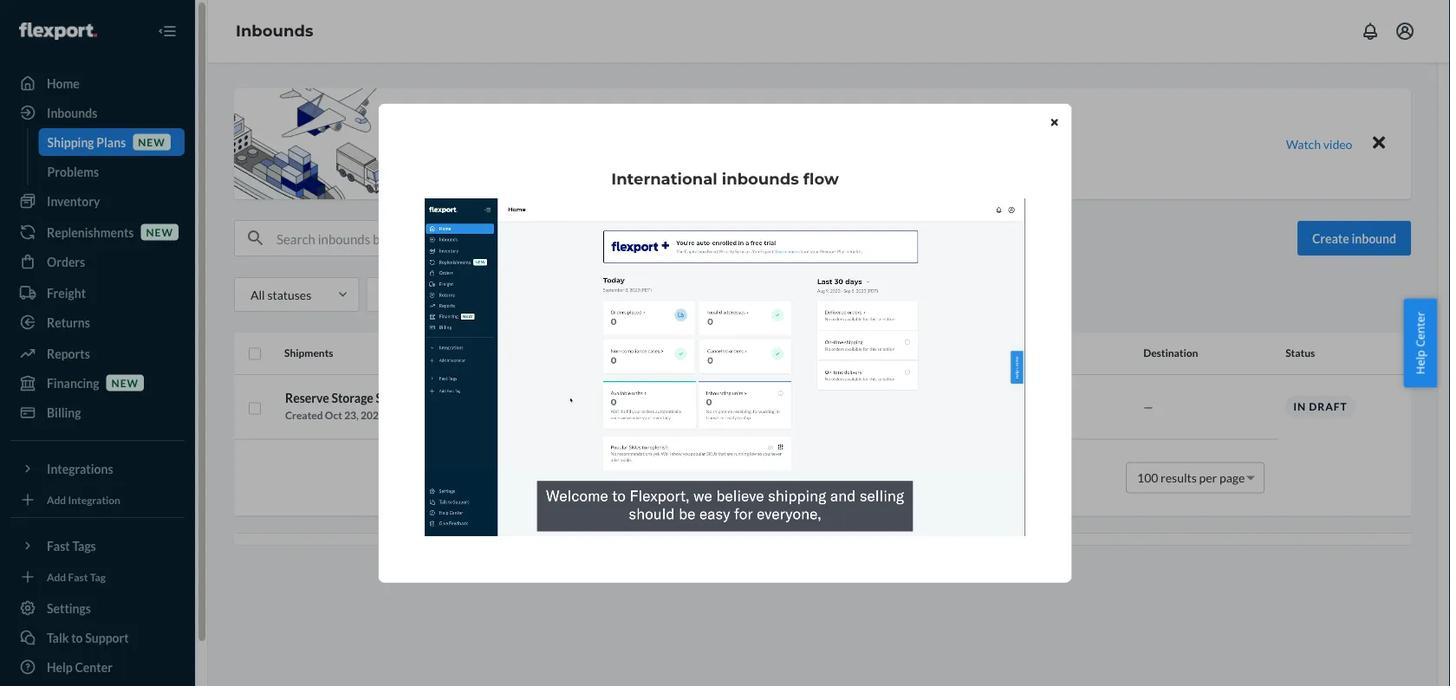 Task type: describe. For each thing, give the bounding box(es) containing it.
help
[[1413, 350, 1429, 375]]

help center
[[1413, 312, 1429, 375]]

inbounds
[[722, 169, 799, 189]]

flow
[[804, 169, 839, 189]]



Task type: locate. For each thing, give the bounding box(es) containing it.
help center button
[[1404, 299, 1438, 388]]

close image
[[1051, 117, 1058, 128]]

international inbounds flow dialog
[[379, 104, 1072, 583]]

center
[[1413, 312, 1429, 347]]

international inbounds flow
[[612, 169, 839, 189]]

international
[[612, 169, 718, 189]]

video element
[[425, 199, 1026, 537]]



Task type: vqa. For each thing, say whether or not it's contained in the screenshot.
CLOSE NAVIGATION image
no



